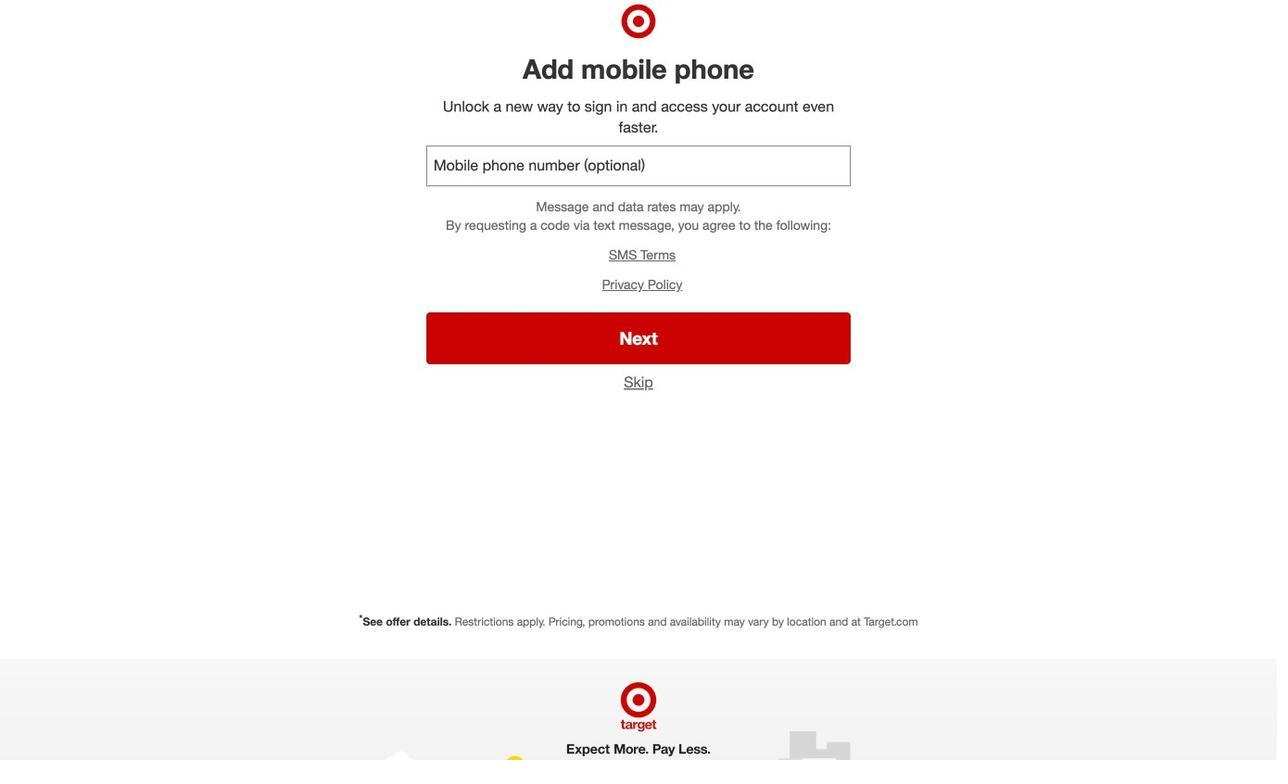 Task type: vqa. For each thing, say whether or not it's contained in the screenshot.
Us Members Only. icon
yes



Task type: locate. For each thing, give the bounding box(es) containing it.
target: expect more. pay less. image
[[378, 660, 900, 760]]

None telephone field
[[426, 146, 852, 186]]

us members only. image
[[438, 154, 464, 180]]



